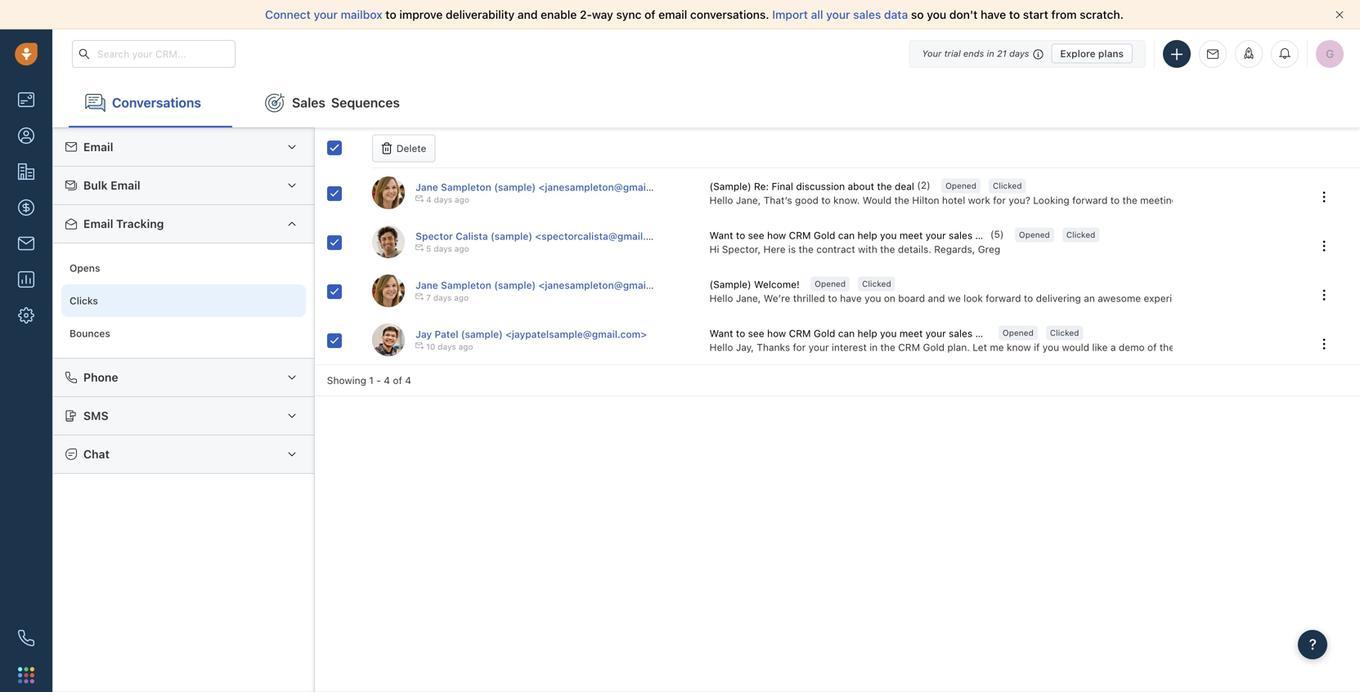 Task type: locate. For each thing, give the bounding box(es) containing it.
evaluation
[[1317, 342, 1360, 353]]

sampleton for (sample) welcome!
[[441, 280, 491, 291]]

product
[[1177, 342, 1214, 353]]

0 horizontal spatial for
[[793, 342, 806, 353]]

tab list
[[52, 79, 1360, 128]]

(sample) left re:
[[710, 181, 751, 192]]

outgoing image
[[416, 195, 424, 203], [416, 244, 424, 252], [416, 293, 424, 301]]

1 want to see how crm gold can help you meet your sales goals? link from the top
[[710, 229, 1005, 243]]

1 vertical spatial have
[[840, 293, 862, 304]]

sales
[[292, 95, 325, 110]]

meet down board
[[900, 328, 923, 339]]

1 vertical spatial how
[[767, 328, 786, 339]]

1 horizontal spatial forward
[[1072, 195, 1108, 206]]

2 outgoing image from the top
[[416, 244, 424, 252]]

0 vertical spatial greg
[[1183, 195, 1206, 206]]

1 vertical spatial <janesampleton@gmail.com>
[[539, 280, 678, 291]]

sync
[[616, 8, 642, 21]]

ago
[[455, 195, 469, 204], [454, 244, 469, 253], [454, 293, 469, 303], [458, 342, 473, 352]]

days right 7
[[433, 293, 452, 303]]

about
[[848, 181, 874, 192]]

1 horizontal spatial have
[[981, 8, 1006, 21]]

0 vertical spatial jane,
[[736, 195, 761, 206]]

want to see how crm gold can help you meet your sales goals? button for spector calista (sample) <spectorcalista@gmail.com>
[[710, 229, 1005, 243]]

goals? for jay patel (sample) <jaypatelsample@gmail.com>
[[975, 328, 1005, 339]]

2 horizontal spatial 4
[[426, 195, 432, 204]]

enable
[[541, 8, 577, 21]]

3 outgoing image from the top
[[416, 293, 424, 301]]

have left the on
[[840, 293, 862, 304]]

1 vertical spatial jane
[[416, 280, 438, 291]]

can
[[838, 230, 855, 241], [838, 328, 855, 339]]

1 vertical spatial want to see how crm gold can help you meet your sales goals?
[[710, 328, 1005, 339]]

jane sampleton (sample) <janesampleton@gmail.com> link up spector calista (sample) <spectorcalista@gmail.com> link
[[416, 181, 678, 193]]

1 vertical spatial jane sampleton (sample) <janesampleton@gmail.com>
[[416, 280, 678, 291]]

want for spector calista (sample) <spectorcalista@gmail.com>
[[710, 230, 733, 241]]

2 vertical spatial outgoing image
[[416, 293, 424, 301]]

3 hello from the top
[[710, 342, 733, 353]]

0 vertical spatial for
[[993, 195, 1006, 206]]

email for email tracking
[[83, 217, 113, 231]]

greg right "meeting."
[[1183, 195, 1206, 206]]

2 vertical spatial hello
[[710, 342, 733, 353]]

mailbox
[[341, 8, 382, 21]]

0 vertical spatial hello
[[710, 195, 733, 206]]

1 vertical spatial sampleton
[[441, 280, 491, 291]]

1 horizontal spatial in
[[987, 48, 994, 59]]

hello jay, thanks for your interest in the crm gold plan. let me know if you would like a demo of the product to help expedite your evaluation
[[710, 342, 1360, 353]]

2 want to see how crm gold can help you meet your sales goals? from the top
[[710, 328, 1005, 339]]

clicked up you?
[[993, 181, 1022, 191]]

1 vertical spatial help
[[857, 328, 877, 339]]

0 vertical spatial and
[[518, 8, 538, 21]]

2 vertical spatial help
[[1228, 342, 1248, 353]]

4
[[426, 195, 432, 204], [384, 375, 390, 386], [405, 375, 411, 386]]

2 jane sampleton (sample) <janesampleton@gmail.com> from the top
[[416, 280, 678, 291]]

meet up details.
[[900, 230, 923, 241]]

goals? down work
[[975, 230, 1005, 241]]

2 goals? from the top
[[975, 328, 1005, 339]]

0 vertical spatial want to see how crm gold can help you meet your sales goals? link
[[710, 229, 1005, 243]]

outgoing image left "5"
[[416, 244, 424, 252]]

1 (sample) from the top
[[710, 181, 751, 192]]

work
[[968, 195, 990, 206]]

how up here
[[767, 230, 786, 241]]

of right 'demo'
[[1147, 342, 1157, 353]]

days right "5"
[[434, 244, 452, 253]]

1 vertical spatial can
[[838, 328, 855, 339]]

the right with
[[880, 244, 895, 255]]

opened up thrilled in the top right of the page
[[815, 279, 846, 289]]

sales left "data"
[[853, 8, 881, 21]]

1 vertical spatial sales
[[949, 230, 973, 241]]

trial,
[[1324, 293, 1344, 304]]

2 meet from the top
[[900, 328, 923, 339]]

2 jane from the top
[[416, 280, 438, 291]]

explore plans
[[1060, 48, 1124, 59]]

have right don't
[[981, 8, 1006, 21]]

crm up thanks
[[789, 328, 811, 339]]

can up interest
[[838, 328, 855, 339]]

spector,
[[722, 244, 761, 255]]

1 sampleton from the top
[[441, 181, 491, 193]]

crm for jay patel (sample) <jaypatelsample@gmail.com>
[[789, 328, 811, 339]]

clicked
[[993, 181, 1022, 191], [1066, 230, 1095, 240], [862, 279, 891, 289], [1050, 329, 1079, 338]]

opened
[[945, 181, 977, 191], [1019, 230, 1050, 240], [815, 279, 846, 289], [1003, 329, 1034, 338]]

and left "we"
[[928, 293, 945, 304]]

chat
[[83, 448, 110, 461]]

0 vertical spatial (sample)
[[710, 181, 751, 192]]

1 vertical spatial email
[[111, 179, 140, 192]]

bounces
[[70, 328, 110, 339]]

of left the time
[[1258, 293, 1268, 304]]

way
[[592, 8, 613, 21]]

jane, for we're
[[736, 293, 761, 304]]

(sample) re: final discussion about the deal (2)
[[710, 180, 930, 192]]

email down bulk
[[83, 217, 113, 231]]

(sample) down 'spector,'
[[710, 279, 751, 290]]

1 vertical spatial meet
[[900, 328, 923, 339]]

1 outgoing image from the top
[[416, 195, 424, 203]]

you right so
[[927, 8, 946, 21]]

tracking
[[116, 217, 164, 231]]

how
[[767, 230, 786, 241], [767, 328, 786, 339]]

days
[[1009, 48, 1029, 59], [434, 195, 452, 204], [434, 244, 452, 253], [433, 293, 452, 303], [438, 342, 456, 352]]

sms
[[83, 409, 108, 423]]

Search your CRM... text field
[[72, 40, 236, 68]]

we're
[[764, 293, 790, 304]]

0 vertical spatial meet
[[900, 230, 923, 241]]

email
[[659, 8, 687, 21]]

email right bulk
[[111, 179, 140, 192]]

2 want from the top
[[710, 328, 733, 339]]

1 vertical spatial want to see how crm gold can help you meet your sales goals? link
[[710, 327, 1005, 341]]

jane sampleton (sample) <janesampleton@gmail.com> link down spector calista (sample) <spectorcalista@gmail.com>
[[416, 280, 678, 291]]

delivering
[[1036, 293, 1081, 304]]

any
[[1213, 293, 1229, 304]]

(sample) for 10 days ago
[[461, 329, 503, 340]]

2 hello from the top
[[710, 293, 733, 304]]

want to see how crm gold can help you meet your sales goals? link
[[710, 229, 1005, 243], [710, 327, 1005, 341]]

jane,
[[736, 195, 761, 206], [736, 293, 761, 304]]

0 vertical spatial in
[[987, 48, 994, 59]]

spector
[[416, 230, 453, 242]]

1 vertical spatial greg
[[978, 244, 1000, 255]]

ago up calista
[[455, 195, 469, 204]]

know
[[1007, 342, 1031, 353]]

demo
[[1119, 342, 1145, 353]]

to left start
[[1009, 8, 1020, 21]]

want to see how crm gold can help you meet your sales goals? link up hi spector, here is the contract with the details. regards, greg
[[710, 229, 1005, 243]]

phone image
[[18, 631, 34, 647]]

(sample) inside the "(sample) re: final discussion about the deal (2)"
[[710, 181, 751, 192]]

phone
[[83, 371, 118, 384]]

1 vertical spatial in
[[1293, 293, 1301, 304]]

1 vertical spatial crm
[[789, 328, 811, 339]]

in left this
[[1293, 293, 1301, 304]]

want to see how crm gold can help you meet your sales goals? link up interest
[[710, 327, 1005, 341]]

0 vertical spatial jane
[[416, 181, 438, 193]]

outgoing image left 7
[[416, 293, 424, 301]]

to right mailbox
[[385, 8, 396, 21]]

0 vertical spatial sampleton
[[441, 181, 491, 193]]

sales for <spectorcalista@gmail.com>
[[949, 230, 973, 241]]

hotel
[[942, 195, 965, 206]]

sales
[[853, 8, 881, 21], [949, 230, 973, 241], [949, 328, 973, 339]]

1
[[369, 375, 374, 386]]

hilton
[[912, 195, 939, 206]]

1 vertical spatial outgoing image
[[416, 244, 424, 252]]

0 vertical spatial if
[[1347, 293, 1353, 304]]

0 vertical spatial want to see how crm gold can help you meet your sales goals?
[[710, 230, 1005, 241]]

0 vertical spatial crm
[[789, 230, 811, 241]]

how for spector calista (sample) <spectorcalista@gmail.com>
[[767, 230, 786, 241]]

deal
[[895, 181, 914, 192]]

want to see how crm gold can help you meet your sales goals? link for <jaypatelsample@gmail.com>
[[710, 327, 1005, 341]]

(sample) up spector calista (sample) <spectorcalista@gmail.com> link
[[494, 181, 536, 193]]

improve
[[399, 8, 443, 21]]

gold left plan.
[[923, 342, 945, 353]]

2 how from the top
[[767, 328, 786, 339]]

1 vertical spatial want to see how crm gold can help you meet your sales goals? button
[[710, 327, 1005, 341]]

for left you?
[[993, 195, 1006, 206]]

0 vertical spatial can
[[838, 230, 855, 241]]

2 see from the top
[[748, 328, 764, 339]]

1 jane sampleton (sample) <janesampleton@gmail.com> from the top
[[416, 181, 678, 193]]

0 vertical spatial how
[[767, 230, 786, 241]]

phone element
[[10, 622, 43, 655]]

1 want to see how crm gold can help you meet your sales goals? from the top
[[710, 230, 1005, 241]]

gold for spector calista (sample) <spectorcalista@gmail.com>
[[814, 230, 835, 241]]

jane sampleton (sample) <janesampleton@gmail.com> down spector calista (sample) <spectorcalista@gmail.com>
[[416, 280, 678, 291]]

hi
[[710, 244, 719, 255]]

you down the on
[[880, 328, 897, 339]]

2 (sample) from the top
[[710, 279, 751, 290]]

forward
[[1072, 195, 1108, 206], [986, 293, 1021, 304]]

gold up the contract
[[814, 230, 835, 241]]

want for jay patel (sample) <jaypatelsample@gmail.com>
[[710, 328, 733, 339]]

outgoing image for hello
[[416, 195, 424, 203]]

how up thanks
[[767, 328, 786, 339]]

welcome!
[[754, 279, 800, 290]]

regards,
[[934, 244, 975, 255]]

2 jane, from the top
[[736, 293, 761, 304]]

0 vertical spatial want
[[710, 230, 733, 241]]

to right product
[[1216, 342, 1226, 353]]

help up interest
[[857, 328, 877, 339]]

1 want from the top
[[710, 230, 733, 241]]

0 vertical spatial outgoing image
[[416, 195, 424, 203]]

1 vertical spatial (sample)
[[710, 279, 751, 290]]

goals? up me
[[975, 328, 1005, 339]]

1 see from the top
[[748, 230, 764, 241]]

and
[[518, 8, 538, 21], [928, 293, 945, 304]]

meet for <spectorcalista@gmail.com>
[[900, 230, 923, 241]]

ago right 7
[[454, 293, 469, 303]]

hello down (sample) welcome!
[[710, 293, 733, 304]]

hello for hello jay, thanks for your interest in the crm gold plan. let me know if you would like a demo of the product to help expedite your evaluation
[[710, 342, 733, 353]]

<janesampleton@gmail.com> for (sample) welcome!
[[539, 280, 678, 291]]

crm down board
[[898, 342, 920, 353]]

(sample) re: final discussion about the deal link
[[710, 179, 917, 194]]

sales up plan.
[[949, 328, 973, 339]]

(sample) up 10 days ago
[[461, 329, 503, 340]]

0 horizontal spatial in
[[870, 342, 878, 353]]

0 vertical spatial gold
[[814, 230, 835, 241]]

discussion
[[796, 181, 845, 192]]

1 vertical spatial goals?
[[975, 328, 1005, 339]]

sampleton up 7 days ago
[[441, 280, 491, 291]]

1 jane, from the top
[[736, 195, 761, 206]]

2 can from the top
[[838, 328, 855, 339]]

0 vertical spatial forward
[[1072, 195, 1108, 206]]

can for jay patel (sample) <jaypatelsample@gmail.com>
[[838, 328, 855, 339]]

all
[[811, 8, 823, 21]]

to
[[385, 8, 396, 21], [1009, 8, 1020, 21], [821, 195, 831, 206], [1110, 195, 1120, 206], [736, 230, 745, 241], [828, 293, 837, 304], [1024, 293, 1033, 304], [736, 328, 745, 339], [1216, 342, 1226, 353]]

0 horizontal spatial if
[[1034, 342, 1040, 353]]

(sample) right calista
[[491, 230, 532, 242]]

2 vertical spatial in
[[870, 342, 878, 353]]

see
[[748, 230, 764, 241], [748, 328, 764, 339]]

0 horizontal spatial forward
[[986, 293, 1021, 304]]

want to see how crm gold can help you meet your sales goals? up hi spector, here is the contract with the details. regards, greg
[[710, 230, 1005, 241]]

0 vertical spatial email
[[83, 140, 113, 154]]

1 can from the top
[[838, 230, 855, 241]]

in left '21'
[[987, 48, 994, 59]]

1 jane from the top
[[416, 181, 438, 193]]

2 want to see how crm gold can help you meet your sales goals? link from the top
[[710, 327, 1005, 341]]

want up hi
[[710, 230, 733, 241]]

(sample) for 7 days ago
[[494, 280, 536, 291]]

2 sampleton from the top
[[441, 280, 491, 291]]

0 vertical spatial have
[[981, 8, 1006, 21]]

you
[[927, 8, 946, 21], [880, 230, 897, 241], [865, 293, 881, 304], [880, 328, 897, 339], [1043, 342, 1059, 353]]

goals?
[[975, 230, 1005, 241], [975, 328, 1005, 339]]

crm
[[789, 230, 811, 241], [789, 328, 811, 339], [898, 342, 920, 353]]

want to see how crm gold can help you meet your sales goals? up interest
[[710, 328, 1005, 339]]

0 vertical spatial jane sampleton (sample) <janesampleton@gmail.com> link
[[416, 181, 678, 193]]

1 vertical spatial hello
[[710, 293, 733, 304]]

want to see how crm gold can help you meet your sales goals? for <jaypatelsample@gmail.com>
[[710, 328, 1005, 339]]

can up hi spector, here is the contract with the details. regards, greg
[[838, 230, 855, 241]]

forward right looking
[[1072, 195, 1108, 206]]

sampleton for (sample) re: final discussion about the deal
[[441, 181, 491, 193]]

5 days ago
[[426, 244, 469, 253]]

1 vertical spatial jane sampleton (sample) <janesampleton@gmail.com> link
[[416, 280, 678, 291]]

1 vertical spatial want
[[710, 328, 733, 339]]

see up 'spector,'
[[748, 230, 764, 241]]

for right thanks
[[793, 342, 806, 353]]

(5)
[[990, 229, 1004, 240]]

1 vertical spatial jane,
[[736, 293, 761, 304]]

0 vertical spatial <janesampleton@gmail.com>
[[539, 181, 678, 193]]

(sample) for (sample) re: final discussion about the deal (2)
[[710, 181, 751, 192]]

2 want to see how crm gold can help you meet your sales goals? button from the top
[[710, 327, 1005, 341]]

2 vertical spatial email
[[83, 217, 113, 231]]

1 hello from the top
[[710, 195, 733, 206]]

to up 'spector,'
[[736, 230, 745, 241]]

want to see how crm gold can help you meet your sales goals? link for <spectorcalista@gmail.com>
[[710, 229, 1005, 243]]

if right know
[[1034, 342, 1040, 353]]

1 <janesampleton@gmail.com> from the top
[[539, 181, 678, 193]]

0 vertical spatial see
[[748, 230, 764, 241]]

(sample) for 5 days ago
[[491, 230, 532, 242]]

<janesampleton@gmail.com> down <spectorcalista@gmail.com>
[[539, 280, 678, 291]]

opens link
[[61, 252, 306, 285]]

0 vertical spatial jane sampleton (sample) <janesampleton@gmail.com>
[[416, 181, 678, 193]]

2 horizontal spatial in
[[1293, 293, 1301, 304]]

an
[[1084, 293, 1095, 304]]

jane up 7
[[416, 280, 438, 291]]

close image
[[1336, 11, 1344, 19]]

0 vertical spatial want to see how crm gold can help you meet your sales goals? button
[[710, 229, 1005, 243]]

want to see how crm gold can help you meet your sales goals? button up hi spector, here is the contract with the details. regards, greg
[[710, 229, 1005, 243]]

2 vertical spatial sales
[[949, 328, 973, 339]]

the down deal
[[894, 195, 909, 206]]

help up with
[[857, 230, 877, 241]]

for
[[993, 195, 1006, 206], [793, 342, 806, 353]]

2 <janesampleton@gmail.com> from the top
[[539, 280, 678, 291]]

ago down calista
[[454, 244, 469, 253]]

1 vertical spatial see
[[748, 328, 764, 339]]

jane, down (sample) welcome!
[[736, 293, 761, 304]]

0 vertical spatial goals?
[[975, 230, 1005, 241]]

(sample) re: final discussion about the deal button
[[710, 179, 917, 194]]

gold up interest
[[814, 328, 835, 339]]

2 jane sampleton (sample) <janesampleton@gmail.com> link from the top
[[416, 280, 678, 291]]

gold
[[814, 230, 835, 241], [814, 328, 835, 339], [923, 342, 945, 353]]

jane up 4 days ago at left top
[[416, 181, 438, 193]]

1 vertical spatial gold
[[814, 328, 835, 339]]

greg
[[1183, 195, 1206, 206], [978, 244, 1000, 255]]

days down patel
[[438, 342, 456, 352]]

(sample) inside button
[[710, 279, 751, 290]]

email for email
[[83, 140, 113, 154]]

jane sampleton (sample) <janesampleton@gmail.com>
[[416, 181, 678, 193], [416, 280, 678, 291]]

1 want to see how crm gold can help you meet your sales goals? button from the top
[[710, 229, 1005, 243]]

connect
[[265, 8, 311, 21]]

hello up hi
[[710, 195, 733, 206]]

1 jane sampleton (sample) <janesampleton@gmail.com> link from the top
[[416, 181, 678, 193]]

hello jane, we're thrilled to have you on board and we look forward to delivering an awesome experience. at any point of time in this trial, if y
[[710, 293, 1360, 304]]

1 vertical spatial forward
[[986, 293, 1021, 304]]

(sample) for (sample) welcome!
[[710, 279, 751, 290]]

jane for (sample) welcome!
[[416, 280, 438, 291]]

want to see how crm gold can help you meet your sales goals? button up interest
[[710, 327, 1005, 341]]

1 vertical spatial for
[[793, 342, 806, 353]]

days up spector
[[434, 195, 452, 204]]

1 meet from the top
[[900, 230, 923, 241]]

to up the jay,
[[736, 328, 745, 339]]

greg down the (5)
[[978, 244, 1000, 255]]

0 horizontal spatial greg
[[978, 244, 1000, 255]]

you up hi spector, here is the contract with the details. regards, greg
[[880, 230, 897, 241]]

connect your mailbox link
[[265, 8, 385, 21]]

start
[[1023, 8, 1048, 21]]

in right interest
[[870, 342, 878, 353]]

(sample)
[[494, 181, 536, 193], [491, 230, 532, 242], [494, 280, 536, 291], [461, 329, 503, 340]]

hello for hello jane, that's good to know. would the hilton hotel work for you? looking forward to the meeting. greg
[[710, 195, 733, 206]]

the right is
[[799, 244, 814, 255]]

1 vertical spatial if
[[1034, 342, 1040, 353]]

crm up is
[[789, 230, 811, 241]]

help left expedite at the right
[[1228, 342, 1248, 353]]

would
[[863, 195, 892, 206]]

2-
[[580, 8, 592, 21]]

email up bulk
[[83, 140, 113, 154]]

1 goals? from the top
[[975, 230, 1005, 241]]

trial
[[944, 48, 961, 59]]

jane, for that's
[[736, 195, 761, 206]]

1 vertical spatial and
[[928, 293, 945, 304]]

have
[[981, 8, 1006, 21], [840, 293, 862, 304]]

want down (sample) welcome!
[[710, 328, 733, 339]]

if left "y"
[[1347, 293, 1353, 304]]

forward right look
[[986, 293, 1021, 304]]

look
[[964, 293, 983, 304]]

1 how from the top
[[767, 230, 786, 241]]

0 vertical spatial help
[[857, 230, 877, 241]]



Task type: describe. For each thing, give the bounding box(es) containing it.
thanks
[[757, 342, 790, 353]]

outgoing image
[[416, 342, 424, 350]]

sales for <jaypatelsample@gmail.com>
[[949, 328, 973, 339]]

of right the sync
[[645, 8, 656, 21]]

a
[[1111, 342, 1116, 353]]

hello for hello jane, we're thrilled to have you on board and we look forward to delivering an awesome experience. at any point of time in this trial, if y
[[710, 293, 733, 304]]

ago for 5 days ago
[[454, 244, 469, 253]]

0 horizontal spatial and
[[518, 8, 538, 21]]

conversations.
[[690, 8, 769, 21]]

patel
[[435, 329, 458, 340]]

clicked up would
[[1050, 329, 1079, 338]]

how for jay patel (sample) <jaypatelsample@gmail.com>
[[767, 328, 786, 339]]

gold for jay patel (sample) <jaypatelsample@gmail.com>
[[814, 328, 835, 339]]

plans
[[1098, 48, 1124, 59]]

jane sampleton (sample) <janesampleton@gmail.com> for (sample) re: final discussion about the deal
[[416, 181, 678, 193]]

to left "meeting."
[[1110, 195, 1120, 206]]

1 horizontal spatial 4
[[405, 375, 411, 386]]

this
[[1304, 293, 1321, 304]]

10
[[426, 342, 435, 352]]

want to see how crm gold can help you meet your sales goals? for <spectorcalista@gmail.com>
[[710, 230, 1005, 241]]

we
[[948, 293, 961, 304]]

opened up know
[[1003, 329, 1034, 338]]

jay
[[416, 329, 432, 340]]

the inside the "(sample) re: final discussion about the deal (2)"
[[877, 181, 892, 192]]

your
[[922, 48, 942, 59]]

0 vertical spatial sales
[[853, 8, 881, 21]]

days for 7 days ago
[[433, 293, 452, 303]]

contract
[[816, 244, 855, 255]]

clicked up the on
[[862, 279, 891, 289]]

thrilled
[[793, 293, 825, 304]]

with
[[858, 244, 877, 255]]

(sample) welcome!
[[710, 279, 800, 290]]

that's
[[764, 195, 792, 206]]

ago for 7 days ago
[[454, 293, 469, 303]]

the left product
[[1160, 342, 1175, 353]]

data
[[884, 8, 908, 21]]

0 horizontal spatial 4
[[384, 375, 390, 386]]

opened right the (5)
[[1019, 230, 1050, 240]]

help for <jaypatelsample@gmail.com>
[[857, 328, 877, 339]]

of right -
[[393, 375, 402, 386]]

import all your sales data link
[[772, 8, 911, 21]]

awesome
[[1098, 293, 1141, 304]]

you left the on
[[865, 293, 881, 304]]

jane sampleton (sample) <janesampleton@gmail.com> for (sample) welcome!
[[416, 280, 678, 291]]

opens
[[70, 262, 100, 274]]

see for <jaypatelsample@gmail.com>
[[748, 328, 764, 339]]

point
[[1232, 293, 1255, 304]]

import
[[772, 8, 808, 21]]

1 horizontal spatial if
[[1347, 293, 1353, 304]]

jay patel (sample) <jaypatelsample@gmail.com> link
[[416, 329, 647, 340]]

days for 4 days ago
[[434, 195, 452, 204]]

showing
[[327, 375, 366, 386]]

explore
[[1060, 48, 1096, 59]]

conversations link
[[69, 79, 232, 128]]

to left delivering
[[1024, 293, 1033, 304]]

jay patel (sample) <jaypatelsample@gmail.com>
[[416, 329, 647, 340]]

outgoing image for hi
[[416, 244, 424, 252]]

sequences
[[331, 95, 400, 110]]

can for spector calista (sample) <spectorcalista@gmail.com>
[[838, 230, 855, 241]]

2 vertical spatial gold
[[923, 342, 945, 353]]

hello jane, that's good to know. would the hilton hotel work for you? looking forward to the meeting. greg
[[710, 195, 1206, 206]]

goals? for spector calista (sample) <spectorcalista@gmail.com>
[[975, 230, 1005, 241]]

meet for <jaypatelsample@gmail.com>
[[900, 328, 923, 339]]

conversations
[[112, 95, 201, 110]]

crm for spector calista (sample) <spectorcalista@gmail.com>
[[789, 230, 811, 241]]

7 days ago
[[426, 293, 469, 303]]

from
[[1051, 8, 1077, 21]]

(sample) welcome! link
[[710, 278, 802, 292]]

ago for 4 days ago
[[455, 195, 469, 204]]

let
[[973, 342, 987, 353]]

7
[[426, 293, 431, 303]]

y
[[1356, 293, 1360, 304]]

showing 1 - 4 of 4
[[327, 375, 411, 386]]

<spectorcalista@gmail.com>
[[535, 230, 672, 242]]

days for 5 days ago
[[434, 244, 452, 253]]

expedite
[[1251, 342, 1291, 353]]

meeting.
[[1140, 195, 1181, 206]]

the right interest
[[880, 342, 895, 353]]

bulk email
[[83, 179, 140, 192]]

1 horizontal spatial for
[[993, 195, 1006, 206]]

on
[[884, 293, 895, 304]]

me
[[990, 342, 1004, 353]]

interest
[[832, 342, 867, 353]]

explore plans link
[[1051, 44, 1133, 63]]

opened up hello jane, that's good to know. would the hilton hotel work for you? looking forward to the meeting. greg
[[945, 181, 977, 191]]

21
[[997, 48, 1007, 59]]

1 horizontal spatial greg
[[1183, 195, 1206, 206]]

want to see how crm gold can help you meet your sales goals? button for jay patel (sample) <jaypatelsample@gmail.com>
[[710, 327, 1005, 341]]

jane for (sample) re: final discussion about the deal
[[416, 181, 438, 193]]

hi spector, here is the contract with the details. regards, greg
[[710, 244, 1000, 255]]

-
[[376, 375, 381, 386]]

final
[[772, 181, 793, 192]]

you?
[[1009, 195, 1030, 206]]

here
[[764, 244, 786, 255]]

sales sequences
[[292, 95, 400, 110]]

jane sampleton (sample) <janesampleton@gmail.com> link for (sample) re: final discussion about the deal
[[416, 181, 678, 193]]

delete button
[[372, 134, 435, 162]]

jay,
[[736, 342, 754, 353]]

plan.
[[947, 342, 970, 353]]

scratch.
[[1080, 8, 1124, 21]]

deliverability
[[446, 8, 515, 21]]

help for <spectorcalista@gmail.com>
[[857, 230, 877, 241]]

days right '21'
[[1009, 48, 1029, 59]]

clicks
[[70, 295, 98, 307]]

your trial ends in 21 days
[[922, 48, 1029, 59]]

ago for 10 days ago
[[458, 342, 473, 352]]

calista
[[456, 230, 488, 242]]

you left would
[[1043, 342, 1059, 353]]

(sample) welcome! button
[[710, 278, 802, 292]]

0 horizontal spatial have
[[840, 293, 862, 304]]

1 horizontal spatial and
[[928, 293, 945, 304]]

<jaypatelsample@gmail.com>
[[505, 329, 647, 340]]

5
[[426, 244, 431, 253]]

what's new image
[[1243, 47, 1255, 59]]

jane sampleton (sample) <janesampleton@gmail.com> link for (sample) welcome!
[[416, 280, 678, 291]]

freshworks switcher image
[[18, 668, 34, 684]]

delete
[[396, 143, 426, 154]]

(sample) for 4 days ago
[[494, 181, 536, 193]]

details.
[[898, 244, 931, 255]]

know.
[[833, 195, 860, 206]]

to down discussion
[[821, 195, 831, 206]]

send email image
[[1207, 49, 1219, 60]]

tab list containing conversations
[[52, 79, 1360, 128]]

spector calista (sample) <spectorcalista@gmail.com>
[[416, 230, 672, 242]]

see for <spectorcalista@gmail.com>
[[748, 230, 764, 241]]

is
[[788, 244, 796, 255]]

days for 10 days ago
[[438, 342, 456, 352]]

at
[[1200, 293, 1210, 304]]

to right thrilled in the top right of the page
[[828, 293, 837, 304]]

clicked down looking
[[1066, 230, 1095, 240]]

the left "meeting."
[[1122, 195, 1137, 206]]

so
[[911, 8, 924, 21]]

experience.
[[1144, 293, 1197, 304]]

2 vertical spatial crm
[[898, 342, 920, 353]]

ends
[[963, 48, 984, 59]]

board
[[898, 293, 925, 304]]

10 days ago
[[426, 342, 473, 352]]

sales sequences link
[[249, 79, 416, 128]]

<janesampleton@gmail.com> for (sample) re: final discussion about the deal
[[539, 181, 678, 193]]



Task type: vqa. For each thing, say whether or not it's contained in the screenshot.
5 days ago
yes



